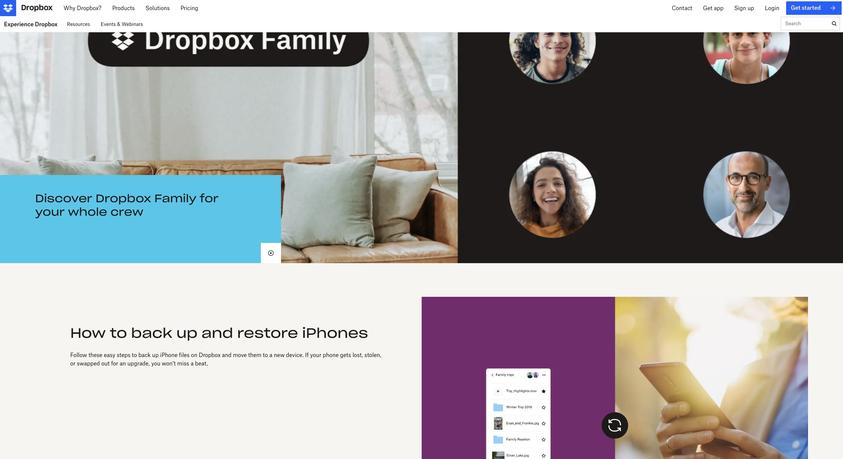 Task type: locate. For each thing, give the bounding box(es) containing it.
device.
[[286, 352, 304, 359]]

0 horizontal spatial get
[[736, 5, 745, 11]]

miss
[[177, 360, 189, 367]]

why
[[62, 5, 73, 11]]

and left move
[[222, 352, 232, 359]]

to
[[110, 325, 127, 342], [132, 352, 137, 359], [263, 352, 268, 359]]

dropbox
[[35, 21, 58, 27], [96, 192, 151, 205], [199, 352, 221, 359]]

swapped
[[77, 360, 100, 367]]

0 horizontal spatial up
[[152, 352, 159, 359]]

to up steps
[[110, 325, 127, 342]]

up up you
[[152, 352, 159, 359]]

your inside follow these easy steps to back up iphone files on dropbox and move them to a new device. if your phone gets lost, stolen, or swapped out for an upgrade, you won't miss a beat.
[[310, 352, 322, 359]]

for
[[200, 192, 219, 205], [111, 360, 118, 367]]

back up upgrade, in the bottom of the page
[[139, 352, 151, 359]]

restore
[[237, 325, 298, 342]]

pricing link
[[173, 0, 202, 16]]

1 horizontal spatial for
[[200, 192, 219, 205]]

1 vertical spatial back
[[139, 352, 151, 359]]

events & webinars link
[[101, 16, 143, 32]]

and up follow these easy steps to back up iphone files on dropbox and move them to a new device. if your phone gets lost, stolen, or swapped out for an upgrade, you won't miss a beat. at the left
[[202, 325, 233, 342]]

experience
[[4, 21, 34, 27]]

gets
[[340, 352, 351, 359]]

new
[[274, 352, 285, 359]]

get for get started
[[797, 5, 807, 11]]

dropbox inside discover dropbox family for your whole crew
[[96, 192, 151, 205]]

follow these easy steps to back up iphone files on dropbox and move them to a new device. if your phone gets lost, stolen, or swapped out for an upgrade, you won't miss a beat.
[[70, 352, 381, 367]]

a
[[270, 352, 273, 359], [191, 360, 194, 367]]

and inside follow these easy steps to back up iphone files on dropbox and move them to a new device. if your phone gets lost, stolen, or swapped out for an upgrade, you won't miss a beat.
[[222, 352, 232, 359]]

1 vertical spatial a
[[191, 360, 194, 367]]

search image
[[833, 21, 837, 26]]

0 horizontal spatial dropbox
[[35, 21, 58, 27]]

1 vertical spatial for
[[111, 360, 118, 367]]

0 vertical spatial your
[[35, 205, 65, 219]]

dropbox for experience
[[35, 21, 58, 27]]

solutions
[[144, 5, 168, 11]]

get left the app
[[736, 5, 745, 11]]

2 get from the left
[[797, 5, 807, 11]]

1 get from the left
[[736, 5, 745, 11]]

2 vertical spatial dropbox
[[199, 352, 221, 359]]

resources
[[67, 21, 90, 27]]

back
[[131, 325, 172, 342], [139, 352, 151, 359]]

0 vertical spatial for
[[200, 192, 219, 205]]

get app
[[736, 5, 756, 11]]

None search field
[[782, 17, 830, 33]]

get started
[[797, 5, 827, 11]]

won't
[[162, 360, 176, 367]]

up
[[176, 325, 198, 342], [152, 352, 159, 359]]

lost,
[[353, 352, 363, 359]]

get inside get app button
[[736, 5, 745, 11]]

app
[[747, 5, 756, 11]]

out
[[101, 360, 110, 367]]

0 vertical spatial a
[[270, 352, 273, 359]]

to right the them
[[263, 352, 268, 359]]

1 horizontal spatial your
[[310, 352, 322, 359]]

1 vertical spatial dropbox
[[96, 192, 151, 205]]

experience dropbox
[[4, 21, 58, 27]]

back up iphone
[[131, 325, 172, 342]]

get
[[736, 5, 745, 11], [797, 5, 807, 11]]

1 vertical spatial your
[[310, 352, 322, 359]]

if
[[305, 352, 309, 359]]

beat.
[[195, 360, 208, 367]]

0 horizontal spatial to
[[110, 325, 127, 342]]

1 horizontal spatial get
[[797, 5, 807, 11]]

a down "on" at the bottom left of the page
[[191, 360, 194, 367]]

why dropbox?
[[62, 5, 99, 11]]

1 vertical spatial up
[[152, 352, 159, 359]]

why dropbox? button
[[56, 0, 105, 16]]

1 horizontal spatial dropbox
[[96, 192, 151, 205]]

up up the files on the bottom of the page
[[176, 325, 198, 342]]

sign in
[[767, 5, 785, 11]]

your
[[35, 205, 65, 219], [310, 352, 322, 359]]

2 horizontal spatial to
[[263, 352, 268, 359]]

sign
[[767, 5, 779, 11]]

1 horizontal spatial up
[[176, 325, 198, 342]]

a left new
[[270, 352, 273, 359]]

dropbox inside follow these easy steps to back up iphone files on dropbox and move them to a new device. if your phone gets lost, stolen, or swapped out for an upgrade, you won't miss a beat.
[[199, 352, 221, 359]]

0 horizontal spatial your
[[35, 205, 65, 219]]

and
[[202, 325, 233, 342], [222, 352, 232, 359]]

0 horizontal spatial for
[[111, 360, 118, 367]]

search
[[786, 21, 801, 26]]

contact button
[[699, 0, 731, 16]]

get left started
[[797, 5, 807, 11]]

to up upgrade, in the bottom of the page
[[132, 352, 137, 359]]

stolen,
[[365, 352, 381, 359]]

easy
[[104, 352, 115, 359]]

1 vertical spatial and
[[222, 352, 232, 359]]

these
[[89, 352, 102, 359]]

2 horizontal spatial dropbox
[[199, 352, 221, 359]]

0 vertical spatial dropbox
[[35, 21, 58, 27]]

get inside get started link
[[797, 5, 807, 11]]



Task type: describe. For each thing, give the bounding box(es) containing it.
1 horizontal spatial to
[[132, 352, 137, 359]]

iphone
[[160, 352, 178, 359]]

composite image of a living room couch and headshots of a family image
[[0, 0, 844, 263]]

get for get app
[[736, 5, 745, 11]]

0 vertical spatial up
[[176, 325, 198, 342]]

get app button
[[731, 0, 762, 16]]

0 vertical spatial and
[[202, 325, 233, 342]]

experience dropbox link
[[0, 16, 62, 32]]

pricing
[[179, 5, 196, 11]]

discover
[[35, 192, 92, 205]]

them
[[248, 352, 262, 359]]

your inside discover dropbox family for your whole crew
[[35, 205, 65, 219]]

how to back up and restore iphones
[[70, 325, 368, 342]]

events & webinars
[[101, 21, 143, 27]]

products button
[[105, 0, 138, 16]]

or
[[70, 360, 75, 367]]

for inside discover dropbox family for your whole crew
[[200, 192, 219, 205]]

follow
[[70, 352, 87, 359]]

files
[[179, 352, 190, 359]]

back inside follow these easy steps to back up iphone files on dropbox and move them to a new device. if your phone gets lost, stolen, or swapped out for an upgrade, you won't miss a beat.
[[139, 352, 151, 359]]

1 horizontal spatial a
[[270, 352, 273, 359]]

whole
[[68, 205, 107, 219]]

you
[[151, 360, 160, 367]]

how
[[70, 325, 106, 342]]

contact
[[705, 5, 725, 11]]

&
[[117, 21, 120, 27]]

files, videos, and photos saved in the dropbox iphone app image
[[422, 297, 808, 459]]

events
[[101, 21, 116, 27]]

0 horizontal spatial a
[[191, 360, 194, 367]]

resources link
[[67, 16, 90, 32]]

0 vertical spatial back
[[131, 325, 172, 342]]

steps
[[117, 352, 131, 359]]

get started link
[[792, 1, 842, 15]]

solutions button
[[138, 0, 173, 16]]

discover dropbox family for your whole crew button
[[0, 175, 281, 263]]

started
[[808, 5, 827, 11]]

dropbox?
[[75, 5, 99, 11]]

for inside follow these easy steps to back up iphone files on dropbox and move them to a new device. if your phone gets lost, stolen, or swapped out for an upgrade, you won't miss a beat.
[[111, 360, 118, 367]]

move
[[233, 352, 247, 359]]

family
[[154, 192, 197, 205]]

on
[[191, 352, 197, 359]]

sign in link
[[767, 1, 785, 15]]

upgrade,
[[127, 360, 150, 367]]

in
[[780, 5, 785, 11]]

products
[[110, 5, 133, 11]]

crew
[[111, 205, 144, 219]]

webinars
[[122, 21, 143, 27]]

phone
[[323, 352, 339, 359]]

iphones
[[302, 325, 368, 342]]

dropbox for discover
[[96, 192, 151, 205]]

discover dropbox family for your whole crew
[[35, 192, 219, 219]]

up inside follow these easy steps to back up iphone files on dropbox and move them to a new device. if your phone gets lost, stolen, or swapped out for an upgrade, you won't miss a beat.
[[152, 352, 159, 359]]

an
[[120, 360, 126, 367]]



Task type: vqa. For each thing, say whether or not it's contained in the screenshot.
'digital'
no



